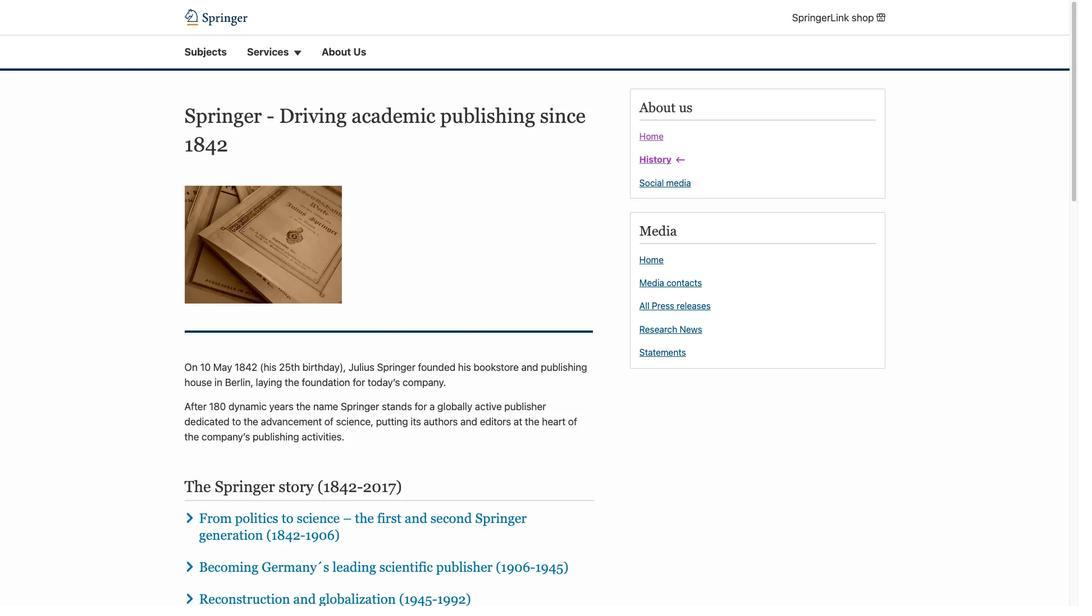 Task type: locate. For each thing, give the bounding box(es) containing it.
1 home link from the top
[[640, 131, 664, 143]]

advancement
[[261, 416, 322, 428]]

after 180 dynamic years the name springer stands for a globally active publisher dedicated to the advancement of science, putting its authors and editors at the heart of the company's publishing activities.
[[185, 401, 578, 443]]

home link up media contacts
[[640, 254, 664, 266]]

0 vertical spatial publishing
[[441, 105, 536, 128]]

of down name
[[325, 416, 334, 428]]

0 horizontal spatial about
[[322, 46, 351, 58]]

science,
[[336, 416, 374, 428]]

media element
[[630, 212, 886, 369]]

editors down the active
[[480, 416, 511, 428]]

period,
[[228, 587, 259, 599]]

2 home from the top
[[640, 255, 664, 265]]

0 vertical spatial home
[[640, 131, 664, 142]]

publishers
[[262, 587, 308, 599]]

globally
[[438, 401, 473, 413]]

1 horizontal spatial publisher
[[505, 401, 547, 413]]

about us element
[[630, 89, 886, 199]]

0 vertical spatial 1842
[[185, 133, 228, 156]]

this
[[209, 587, 225, 599]]

including
[[470, 603, 511, 607]]

0 vertical spatial publisher
[[505, 401, 547, 413]]

springer up today's
[[377, 362, 416, 374]]

on 10 may 1842 (his 25th birthday), julius springer founded his bookstore and publishing house in berlin, laying the foundation for today's company.
[[185, 362, 588, 389]]

of inside in this period, publishers increasingly became engines of scientific advancement. many springer authors and editors were highly respected experts, including nobe
[[444, 587, 453, 599]]

subjects
[[185, 46, 227, 58]]

to left science
[[282, 512, 294, 527]]

of up experts,
[[444, 587, 453, 599]]

(1842- up germany´s
[[266, 528, 306, 544]]

company.
[[403, 377, 446, 389]]

1 vertical spatial about
[[640, 100, 676, 115]]

many
[[565, 587, 590, 599]]

springer home image
[[185, 9, 248, 26]]

2017)
[[363, 478, 402, 496]]

editors down publishers
[[295, 603, 327, 607]]

since
[[540, 105, 586, 128]]

home up 'history'
[[640, 131, 664, 142]]

for inside after 180 dynamic years the name springer stands for a globally active publisher dedicated to the advancement of science, putting its authors and editors at the heart of the company's publishing activities.
[[415, 401, 427, 413]]

1 horizontal spatial of
[[444, 587, 453, 599]]

springer right second in the bottom left of the page
[[476, 512, 527, 527]]

driving
[[279, 105, 347, 128]]

2 media from the top
[[640, 278, 665, 288]]

and inside after 180 dynamic years the name springer stands for a globally active publisher dedicated to the advancement of science, putting its authors and editors at the heart of the company's publishing activities.
[[461, 416, 478, 428]]

1 vertical spatial authors
[[239, 603, 273, 607]]

0 horizontal spatial 1842
[[185, 133, 228, 156]]

publisher inside after 180 dynamic years the name springer stands for a globally active publisher dedicated to the advancement of science, putting its authors and editors at the heart of the company's publishing activities.
[[505, 401, 547, 413]]

experts,
[[431, 603, 468, 607]]

authors
[[424, 416, 458, 428], [239, 603, 273, 607]]

1842
[[185, 133, 228, 156], [235, 362, 258, 374]]

1 horizontal spatial authors
[[424, 416, 458, 428]]

1 horizontal spatial scientific
[[456, 587, 496, 599]]

0 vertical spatial authors
[[424, 416, 458, 428]]

springer left -
[[185, 105, 262, 128]]

contacts
[[667, 278, 703, 288]]

home for media
[[640, 255, 664, 265]]

0 vertical spatial media
[[640, 224, 677, 239]]

home link up 'history'
[[640, 131, 664, 143]]

1 vertical spatial media
[[640, 278, 665, 288]]

scientific up 'including'
[[456, 587, 496, 599]]

1 horizontal spatial editors
[[480, 416, 511, 428]]

1 horizontal spatial for
[[415, 401, 427, 413]]

springer inside after 180 dynamic years the name springer stands for a globally active publisher dedicated to the advancement of science, putting its authors and editors at the heart of the company's publishing activities.
[[341, 401, 380, 413]]

for down julius
[[353, 377, 365, 389]]

about inside "about us" link
[[322, 46, 351, 58]]

and
[[522, 362, 539, 374], [461, 416, 478, 428], [405, 512, 428, 527], [276, 603, 293, 607]]

media for media contacts
[[640, 278, 665, 288]]

0 horizontal spatial publishing
[[253, 432, 299, 443]]

and down globally
[[461, 416, 478, 428]]

1 vertical spatial scientific
[[456, 587, 496, 599]]

about for about us
[[322, 46, 351, 58]]

0 horizontal spatial for
[[353, 377, 365, 389]]

0 vertical spatial home link
[[640, 131, 664, 143]]

1 horizontal spatial publishing
[[441, 105, 536, 128]]

springer up science,
[[341, 401, 380, 413]]

1 horizontal spatial 1842
[[235, 362, 258, 374]]

for
[[353, 377, 365, 389], [415, 401, 427, 413]]

1 media from the top
[[640, 224, 677, 239]]

about
[[322, 46, 351, 58], [640, 100, 676, 115]]

0 vertical spatial editors
[[480, 416, 511, 428]]

1 vertical spatial publishing
[[541, 362, 588, 374]]

media down social media link
[[640, 224, 677, 239]]

became
[[367, 587, 403, 599]]

0 vertical spatial scientific
[[380, 560, 433, 576]]

(1842- up –
[[318, 478, 363, 496]]

publisher up experts,
[[436, 560, 493, 576]]

becoming germany´s leading scientific publisher (1906-1945)
[[199, 560, 569, 576]]

the down 25th
[[285, 377, 300, 389]]

1 vertical spatial for
[[415, 401, 427, 413]]

publishing
[[441, 105, 536, 128], [541, 362, 588, 374], [253, 432, 299, 443]]

stands
[[382, 401, 412, 413]]

–
[[343, 512, 352, 527]]

its
[[411, 416, 421, 428]]

science
[[297, 512, 340, 527]]

media
[[640, 224, 677, 239], [640, 278, 665, 288]]

authors down period,
[[239, 603, 273, 607]]

home
[[640, 131, 664, 142], [640, 255, 664, 265]]

0 horizontal spatial to
[[232, 416, 241, 428]]

1906)
[[306, 528, 340, 544]]

1 horizontal spatial about
[[640, 100, 676, 115]]

publishing inside after 180 dynamic years the name springer stands for a globally active publisher dedicated to the advancement of science, putting its authors and editors at the heart of the company's publishing activities.
[[253, 432, 299, 443]]

0 vertical spatial (1842-
[[318, 478, 363, 496]]

springer - driving academic publishing since 1842
[[185, 105, 586, 156]]

in this period, publishers increasingly became engines of scientific advancement. many springer authors and editors were highly respected experts, including nobe
[[198, 587, 590, 607]]

history
[[640, 155, 672, 165]]

1 vertical spatial to
[[282, 512, 294, 527]]

in
[[198, 587, 206, 599]]

media up the all
[[640, 278, 665, 288]]

active
[[475, 401, 502, 413]]

about left us
[[640, 100, 676, 115]]

us
[[354, 46, 367, 58]]

0 horizontal spatial (1842-
[[266, 528, 306, 544]]

2 vertical spatial publishing
[[253, 432, 299, 443]]

1 horizontal spatial to
[[282, 512, 294, 527]]

0 horizontal spatial editors
[[295, 603, 327, 607]]

heart
[[542, 416, 566, 428]]

1 vertical spatial publisher
[[436, 560, 493, 576]]

the down 180 dynamic
[[244, 416, 258, 428]]

2 horizontal spatial of
[[569, 416, 578, 428]]

home up media contacts
[[640, 255, 664, 265]]

research news
[[640, 325, 703, 335]]

to down 180 dynamic
[[232, 416, 241, 428]]

1 vertical spatial editors
[[295, 603, 327, 607]]

2 horizontal spatial publishing
[[541, 362, 588, 374]]

of
[[325, 416, 334, 428], [569, 416, 578, 428], [444, 587, 453, 599]]

1 vertical spatial 1842
[[235, 362, 258, 374]]

0 vertical spatial to
[[232, 416, 241, 428]]

all press releases
[[640, 301, 711, 312]]

1 vertical spatial home
[[640, 255, 664, 265]]

julius
[[349, 362, 375, 374]]

0 horizontal spatial authors
[[239, 603, 273, 607]]

all
[[640, 301, 650, 312]]

the inside 'on 10 may 1842 (his 25th birthday), julius springer founded his bookstore and publishing house in berlin, laying the foundation for today's company.'
[[285, 377, 300, 389]]

the right –
[[355, 512, 374, 527]]

1 home from the top
[[640, 131, 664, 142]]

0 horizontal spatial of
[[325, 416, 334, 428]]

first
[[377, 512, 402, 527]]

birthday),
[[303, 362, 346, 374]]

publisher up the at at the left bottom of page
[[505, 401, 547, 413]]

media contacts
[[640, 278, 703, 288]]

and down publishers
[[276, 603, 293, 607]]

and inside from politics to science – the first and second springer generation (1842-1906)
[[405, 512, 428, 527]]

from
[[199, 512, 232, 527]]

springer
[[185, 105, 262, 128], [377, 362, 416, 374], [341, 401, 380, 413], [215, 478, 275, 496], [476, 512, 527, 527], [198, 603, 237, 607]]

bookstore
[[474, 362, 519, 374]]

scientific
[[380, 560, 433, 576], [456, 587, 496, 599]]

and right bookstore
[[522, 362, 539, 374]]

and inside 'on 10 may 1842 (his 25th birthday), julius springer founded his bookstore and publishing house in berlin, laying the foundation for today's company.'
[[522, 362, 539, 374]]

2 home link from the top
[[640, 254, 664, 266]]

from politics to science – the first and second springer generation (1842-1906)
[[199, 512, 527, 544]]

home inside about us 'element'
[[640, 131, 664, 142]]

academic
[[352, 105, 436, 128]]

the right the at at the left bottom of page
[[525, 416, 540, 428]]

1 vertical spatial (1842-
[[266, 528, 306, 544]]

about inside about us 'element'
[[640, 100, 676, 115]]

about left us on the top left of the page
[[322, 46, 351, 58]]

0 vertical spatial about
[[322, 46, 351, 58]]

of right heart at the right of page
[[569, 416, 578, 428]]

springer down 'this'
[[198, 603, 237, 607]]

editors inside after 180 dynamic years the name springer stands for a globally active publisher dedicated to the advancement of science, putting its authors and editors at the heart of the company's publishing activities.
[[480, 416, 511, 428]]

and right first
[[405, 512, 428, 527]]

the
[[285, 377, 300, 389], [296, 401, 311, 413], [244, 416, 258, 428], [525, 416, 540, 428], [185, 432, 199, 443], [355, 512, 374, 527]]

home inside media element
[[640, 255, 664, 265]]

for left a
[[415, 401, 427, 413]]

laying
[[256, 377, 282, 389]]

0 vertical spatial for
[[353, 377, 365, 389]]

1 vertical spatial home link
[[640, 254, 664, 266]]

scientific up engines
[[380, 560, 433, 576]]

for inside 'on 10 may 1842 (his 25th birthday), julius springer founded his bookstore and publishing house in berlin, laying the foundation for today's company.'
[[353, 377, 365, 389]]

authors down a
[[424, 416, 458, 428]]



Task type: describe. For each thing, give the bounding box(es) containing it.
research news link
[[640, 324, 703, 336]]

and inside in this period, publishers increasingly became engines of scientific advancement. many springer authors and editors were highly respected experts, including nobe
[[276, 603, 293, 607]]

10
[[200, 362, 211, 374]]

subjects link
[[185, 45, 227, 60]]

name
[[314, 401, 338, 413]]

news
[[680, 325, 703, 335]]

highly
[[353, 603, 380, 607]]

social media
[[640, 178, 692, 188]]

the up advancement
[[296, 401, 311, 413]]

his
[[458, 362, 471, 374]]

founded
[[418, 362, 456, 374]]

at
[[514, 416, 523, 428]]

springer inside springer - driving academic publishing since 1842
[[185, 105, 262, 128]]

house
[[185, 377, 212, 389]]

second
[[431, 512, 472, 527]]

springerlink
[[793, 12, 850, 23]]

history link
[[640, 154, 685, 166]]

publishing inside 'on 10 may 1842 (his 25th birthday), julius springer founded his bookstore and publishing house in berlin, laying the foundation for today's company.'
[[541, 362, 588, 374]]

home for about us
[[640, 131, 664, 142]]

social
[[640, 178, 664, 188]]

editors inside in this period, publishers increasingly became engines of scientific advancement. many springer authors and editors were highly respected experts, including nobe
[[295, 603, 327, 607]]

company's
[[202, 432, 250, 443]]

springer inside in this period, publishers increasingly became engines of scientific advancement. many springer authors and editors were highly respected experts, including nobe
[[198, 603, 237, 607]]

becoming
[[199, 560, 259, 576]]

may
[[213, 362, 232, 374]]

advancement.
[[499, 587, 562, 599]]

releases
[[677, 301, 711, 312]]

years
[[269, 401, 294, 413]]

berlin,
[[225, 377, 253, 389]]

home link for about us
[[640, 131, 664, 143]]

180 dynamic
[[209, 401, 267, 413]]

home link for media
[[640, 254, 664, 266]]

publishing inside springer - driving academic publishing since 1842
[[441, 105, 536, 128]]

-
[[267, 105, 274, 128]]

springerlink shop
[[793, 12, 875, 23]]

us
[[679, 100, 693, 115]]

leading
[[333, 560, 376, 576]]

the down dedicated
[[185, 432, 199, 443]]

springerlink shop link
[[793, 10, 886, 25]]

about for about us
[[640, 100, 676, 115]]

shop
[[852, 12, 875, 23]]

a
[[430, 401, 435, 413]]

germany´s
[[262, 560, 330, 576]]

services button
[[247, 45, 302, 60]]

1842 inside 'on 10 may 1842 (his 25th birthday), julius springer founded his bookstore and publishing house in berlin, laying the foundation for today's company.'
[[235, 362, 258, 374]]

putting
[[376, 416, 408, 428]]

statements link
[[640, 347, 687, 359]]

about us
[[322, 46, 367, 58]]

0 horizontal spatial publisher
[[436, 560, 493, 576]]

springer inside 'on 10 may 1842 (his 25th birthday), julius springer founded his bookstore and publishing house in berlin, laying the foundation for today's company.'
[[377, 362, 416, 374]]

social media link
[[640, 177, 692, 189]]

services
[[247, 46, 289, 58]]

scientific inside in this period, publishers increasingly became engines of scientific advancement. many springer authors and editors were highly respected experts, including nobe
[[456, 587, 496, 599]]

about us link
[[322, 45, 367, 60]]

after
[[185, 401, 207, 413]]

in
[[215, 377, 223, 389]]

springer up politics
[[215, 478, 275, 496]]

activities.
[[302, 432, 345, 443]]

the springer story (1842-2017)
[[185, 478, 402, 496]]

dedicated
[[185, 416, 230, 428]]

press
[[652, 301, 675, 312]]

foundation
[[302, 377, 350, 389]]

were
[[329, 603, 351, 607]]

(1842- inside from politics to science – the first and second springer generation (1842-1906)
[[266, 528, 306, 544]]

25th
[[279, 362, 300, 374]]

increasingly
[[311, 587, 365, 599]]

0 horizontal spatial scientific
[[380, 560, 433, 576]]

1842 inside springer - driving academic publishing since 1842
[[185, 133, 228, 156]]

on
[[185, 362, 198, 374]]

media
[[667, 178, 692, 188]]

the
[[185, 478, 211, 496]]

1945)
[[536, 560, 569, 576]]

all press releases link
[[640, 301, 711, 313]]

springer inside from politics to science – the first and second springer generation (1842-1906)
[[476, 512, 527, 527]]

1 horizontal spatial (1842-
[[318, 478, 363, 496]]

(1906-
[[496, 560, 536, 576]]

generation
[[199, 528, 263, 544]]

authors inside in this period, publishers increasingly became engines of scientific advancement. many springer authors and editors were highly respected experts, including nobe
[[239, 603, 273, 607]]

research
[[640, 325, 678, 335]]

today's
[[368, 377, 400, 389]]

respected
[[383, 603, 429, 607]]

the inside from politics to science – the first and second springer generation (1842-1906)
[[355, 512, 374, 527]]

media contacts link
[[640, 278, 703, 289]]

authors inside after 180 dynamic years the name springer stands for a globally active publisher dedicated to the advancement of science, putting its authors and editors at the heart of the company's publishing activities.
[[424, 416, 458, 428]]

media for media
[[640, 224, 677, 239]]

politics
[[235, 512, 279, 527]]

story
[[279, 478, 314, 496]]

to inside from politics to science – the first and second springer generation (1842-1906)
[[282, 512, 294, 527]]

engines
[[406, 587, 441, 599]]

© springer image
[[185, 186, 342, 304]]

statements
[[640, 348, 687, 358]]

to inside after 180 dynamic years the name springer stands for a globally active publisher dedicated to the advancement of science, putting its authors and editors at the heart of the company's publishing activities.
[[232, 416, 241, 428]]

about us
[[640, 100, 693, 115]]

(his
[[260, 362, 277, 374]]



